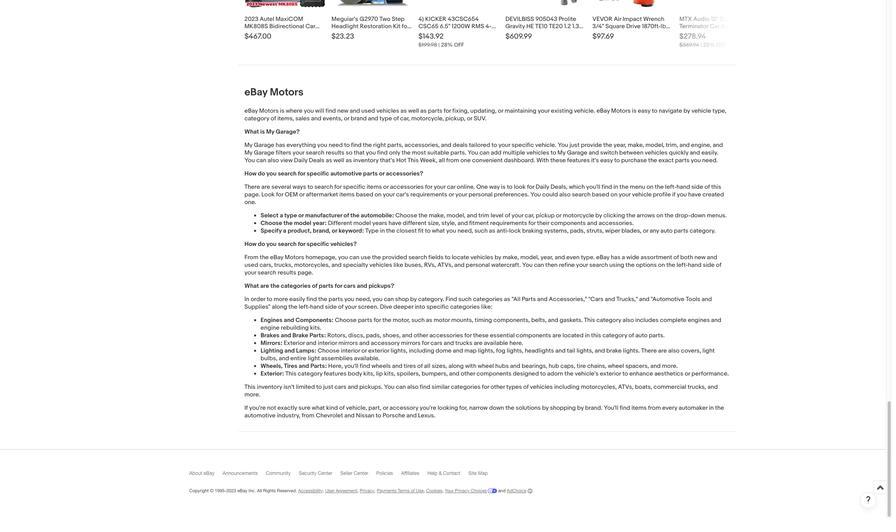 Task type: locate. For each thing, give the bounding box(es) containing it.
torque
[[625, 30, 644, 38]]

0 horizontal spatial accessories
[[390, 183, 424, 191]]

0 vertical spatial car,
[[400, 115, 410, 123]]

1995-
[[215, 489, 226, 494]]

also inside the there are several ways to search for specific items or accessories for your car online. one way is to look for daily deals, which you'll find in the menu on the left-hand side of this page. look for oem or aftermarket items based on your car's requirements or your personal preferences. you could also search based on your vehicle profile if you have created one.
[[560, 191, 571, 199]]

4 lights, from the left
[[577, 348, 594, 355]]

do for how do you search for specific automotive parts or accessories?
[[258, 170, 265, 178]]

©
[[210, 489, 214, 494]]

to inside if you're not exactly sure what kind of vehicle, part, or accessory you're looking for, narrow down the solutions by shopping by brand. you'll find items from every automaker in the automotive industry, from chevrolet and nissan to porsche and lexus.
[[376, 412, 382, 420]]

what for what are the categories of parts for cars and pickups?
[[245, 283, 259, 290]]

1 vertical spatial other
[[461, 370, 476, 378]]

28%
[[441, 42, 453, 49]]

| for $143.92
[[439, 42, 440, 49]]

center right 'seller'
[[354, 471, 368, 477]]

can down spoilers,
[[396, 384, 406, 391]]

need, right style,
[[458, 227, 473, 235]]

you right pickups.
[[384, 384, 395, 391]]

sales
[[296, 115, 310, 123]]

or down discs,
[[362, 348, 367, 355]]

$369.94
[[680, 42, 700, 49]]

along up engines
[[272, 304, 287, 311]]

as left motor
[[426, 317, 433, 325]]

a left the 'wide'
[[622, 254, 625, 262]]

hand up 'components:' in the left of the page
[[310, 304, 324, 311]]

0 vertical spatial how
[[245, 170, 257, 178]]

select
[[261, 212, 279, 220]]

vehicles right brand
[[377, 107, 399, 115]]

1 | from the left
[[439, 42, 440, 49]]

here.
[[510, 340, 524, 348]]

you inside the there are several ways to search for specific items or accessories for your car online. one way is to look for daily deals, which you'll find in the menu on the left-hand side of this page. look for oem or aftermarket items based on your car's requirements or your personal preferences. you could also search based on your vehicle profile if you have created one.
[[677, 191, 687, 199]]

such down into
[[412, 317, 425, 325]]

the right use
[[372, 254, 381, 262]]

1 vertical spatial &
[[439, 471, 442, 477]]

such inside choose parts for the motor, such as motor mounts, timing components, belts, and gaskets. this category also includes complete engines and engine rebuilding kits.
[[412, 317, 425, 325]]

2 off from the left
[[717, 42, 727, 49]]

help & contact
[[428, 471, 461, 477]]

impact
[[623, 16, 642, 23]]

1 vertical spatial do
[[258, 241, 265, 248]]

0 horizontal spatial inventory
[[257, 384, 282, 391]]

the up more
[[271, 283, 280, 290]]

1 vertical spatial motorcycles,
[[581, 384, 617, 391]]

specific inside my garage has everything you need to find the right parts, accessories, and deals tailored to your specific vehicle. you just provide the year, make, model, trim, and engine, and my garage filters your search results so that you find only the most suitable parts. you can add multiple vehicles to my garage and switch between vehicles quickly and easily. you can also view daily deals as well as inventory that's hot this week, all from one convenient dashboard. with these features it's easy to purchase the exact parts you need.
[[512, 142, 534, 149]]

exactly
[[278, 405, 297, 412]]

1 vertical spatial category.
[[418, 296, 444, 304]]

choose
[[396, 212, 417, 220], [261, 220, 282, 227], [335, 317, 357, 325], [318, 348, 340, 355]]

car
[[332, 30, 341, 38]]

components inside the brakes and brake parts: rotors, discs, pads, shoes, and other accessories for these essential components are located in this category of auto parts. mirrors: exterior and interior mirrors and accessory mirrors for cars and trucks are available here.
[[516, 332, 551, 340]]

0 vertical spatial vehicle
[[692, 107, 712, 115]]

2023
[[226, 489, 236, 494]]

also left covers,
[[669, 348, 680, 355]]

menu
[[630, 183, 646, 191]]

air
[[614, 16, 622, 23]]

including inside this inventory isn't limited to just cars and pickups. you can also find similar categories for other types of vehicles including motorcycles, atvs, boats, commercial trucks, and more.
[[555, 384, 580, 391]]

motorcycles, down vehicle's
[[581, 384, 617, 391]]

0 horizontal spatial mirrors
[[339, 340, 358, 348]]

parts: down 'components:' in the left of the page
[[310, 332, 326, 340]]

atvs, inside this inventory isn't limited to just cars and pickups. you can also find similar categories for other types of vehicles including motorcycles, atvs, boats, commercial trucks, and more.
[[619, 384, 634, 391]]

1 vertical spatial such
[[459, 296, 472, 304]]

accessory right 'part,' at left bottom
[[390, 405, 419, 412]]

0 horizontal spatial off
[[454, 42, 464, 49]]

1 how from the top
[[245, 170, 257, 178]]

hand
[[677, 183, 691, 191], [688, 262, 702, 269], [310, 304, 324, 311]]

2 you're from the left
[[420, 405, 437, 412]]

0 vertical spatial auto
[[661, 227, 673, 235]]

2 horizontal spatial items
[[632, 405, 647, 412]]

2 how from the top
[[245, 241, 257, 248]]

make, right different
[[429, 212, 446, 220]]

you right watercraft.
[[523, 262, 533, 269]]

find right you'll
[[620, 405, 631, 412]]

2 vertical spatial components
[[477, 370, 512, 378]]

of inside this inventory isn't limited to just cars and pickups. you can also find similar categories for other types of vehicles including motorcycles, atvs, boats, commercial trucks, and more.
[[524, 384, 529, 391]]

2023 autel maxicom mk808s bidirectional car diagnostic scanner tool key coding image
[[245, 0, 325, 7]]

0 horizontal spatial vehicle.
[[536, 142, 557, 149]]

search
[[306, 149, 325, 157], [278, 170, 297, 178], [315, 183, 333, 191], [572, 191, 591, 199], [278, 241, 297, 248], [409, 254, 427, 262], [590, 262, 608, 269], [258, 269, 276, 277]]

parts: for brake
[[310, 332, 326, 340]]

of inside if you're not exactly sure what kind of vehicle, part, or accessory you're looking for, narrow down the solutions by shopping by brand. you'll find items from every automaker in the automotive industry, from chevrolet and nissan to porsche and lexus.
[[339, 405, 345, 412]]

0 horizontal spatial all
[[424, 363, 431, 370]]

2 do from the top
[[258, 241, 265, 248]]

do down specify
[[258, 241, 265, 248]]

category
[[245, 115, 269, 123], [597, 317, 622, 325], [603, 332, 628, 340], [298, 370, 323, 378]]

trucks, inside this inventory isn't limited to just cars and pickups. you can also find similar categories for other types of vehicles including motorcycles, atvs, boats, commercial trucks, and more.
[[688, 384, 707, 391]]

1 vertical spatial have
[[389, 220, 402, 227]]

905043
[[536, 16, 558, 23]]

2 vertical spatial side
[[325, 304, 337, 311]]

0 horizontal spatial light
[[308, 355, 320, 363]]

1 vertical spatial used
[[245, 262, 258, 269]]

0 horizontal spatial results
[[278, 269, 296, 277]]

0 horizontal spatial year,
[[541, 254, 554, 262]]

do for how do you search for specific vehicles?
[[258, 241, 265, 248]]

fixing,
[[453, 107, 469, 115]]

1 vertical spatial auto
[[636, 332, 648, 340]]

interior up assemblies
[[318, 340, 337, 348]]

motor,
[[393, 317, 410, 325]]

year, up 'purchase'
[[614, 142, 627, 149]]

1 horizontal spatial from
[[447, 157, 459, 165]]

1 horizontal spatial kits,
[[384, 370, 396, 378]]

, left the cookies
[[424, 489, 425, 494]]

in inside if you're not exactly sure what kind of vehicle, part, or accessory you're looking for, narrow down the solutions by shopping by brand. you'll find items from every automaker in the automotive industry, from chevrolet and nissan to porsche and lexus.
[[709, 405, 714, 412]]

2 vertical spatial make,
[[503, 254, 519, 262]]

have left created
[[689, 191, 702, 199]]

vehicle. inside my garage has everything you need to find the right parts, accessories, and deals tailored to your specific vehicle. you just provide the year, make, model, trim, and engine, and my garage filters your search results so that you find only the most suitable parts. you can add multiple vehicles to my garage and switch between vehicles quickly and easily. you can also view daily deals as well as inventory that's hot this week, all from one convenient dashboard. with these features it's easy to purchase the exact parts you need.
[[536, 142, 557, 149]]

0 vertical spatial just
[[570, 142, 580, 149]]

year,
[[614, 142, 627, 149], [541, 254, 554, 262]]

find up clicking
[[602, 183, 612, 191]]

this right gaskets.
[[584, 317, 596, 325]]

blades,
[[622, 227, 642, 235]]

accessories inside the brakes and brake parts: rotors, discs, pads, shoes, and other accessories for these essential components are located in this category of auto parts. mirrors: exterior and interior mirrors and accessory mirrors for cars and trucks are available here.
[[430, 332, 463, 340]]

such inside in order to more easily find the parts you need, you can shop by category. find such categories as "all parts and accessories," "cars and trucks," and "automotive tools and supplies" along the left-hand side of your screen. dive deeper into specific categories like:
[[459, 296, 472, 304]]

vehicle. right existing
[[574, 107, 596, 115]]

what inside if you're not exactly sure what kind of vehicle, part, or accessory you're looking for, narrow down the solutions by shopping by brand. you'll find items from every automaker in the automotive industry, from chevrolet and nissan to porsche and lexus.
[[312, 405, 325, 412]]

privacy down seller center link
[[360, 489, 375, 494]]

reserved.
[[277, 489, 297, 494]]

not
[[267, 405, 276, 412]]

of inside wheels, tires and parts: here, you'll find wheels and tires of all sizes, along with wheel hubs and bearings, hub caps, tire chains, wheel spacers, and more. exterior: this category features body kits, lip kits, spoilers, bumpers, and other components designed to adorn the vehicle's exterior to enhance aesthetics or performance.
[[418, 363, 423, 370]]

wheel down brake
[[608, 363, 625, 370]]

items up automobile:
[[367, 183, 382, 191]]

1 horizontal spatial just
[[570, 142, 580, 149]]

there inside the there are several ways to search for specific items or accessories for your car online. one way is to look for daily deals, which you'll find in the menu on the left-hand side of this page. look for oem or aftermarket items based on your car's requirements or your personal preferences. you could also search based on your vehicle profile if you have created one.
[[245, 183, 260, 191]]

product,
[[288, 227, 312, 235]]

in left menu
[[614, 183, 619, 191]]

timing
[[475, 317, 492, 325]]

parts. right suitable
[[451, 149, 467, 157]]

to right tailored
[[492, 142, 497, 149]]

need, down pickups?
[[356, 296, 371, 304]]

1 vertical spatial along
[[449, 363, 464, 370]]

1 vertical spatial you'll
[[345, 363, 359, 370]]

0 horizontal spatial atvs,
[[438, 262, 453, 269]]

1 off from the left
[[454, 42, 464, 49]]

0 horizontal spatial center
[[318, 471, 332, 477]]

category inside wheels, tires and parts: here, you'll find wheels and tires of all sizes, along with wheel hubs and bearings, hub caps, tire chains, wheel spacers, and more. exterior: this category features body kits, lip kits, spoilers, bumpers, and other components designed to adorn the vehicle's exterior to enhance aesthetics or performance.
[[298, 370, 323, 378]]

you'll inside wheels, tires and parts: here, you'll find wheels and tires of all sizes, along with wheel hubs and bearings, hub caps, tire chains, wheel spacers, and more. exterior: this category features body kits, lip kits, spoilers, bumpers, and other components designed to adorn the vehicle's exterior to enhance aesthetics or performance.
[[345, 363, 359, 370]]

1 horizontal spatial accessories
[[430, 332, 463, 340]]

how for how do you search for specific automotive parts or accessories?
[[245, 170, 257, 178]]

parts. inside my garage has everything you need to find the right parts, accessories, and deals tailored to your specific vehicle. you just provide the year, make, model, trim, and engine, and my garage filters your search results so that you find only the most suitable parts. you can add multiple vehicles to my garage and switch between vehicles quickly and easily. you can also view daily deals as well as inventory that's hot this week, all from one convenient dashboard. with these features it's easy to purchase the exact parts you need.
[[451, 149, 467, 157]]

0 horizontal spatial such
[[412, 317, 425, 325]]

car,
[[400, 115, 410, 123], [525, 212, 535, 220]]

by inside from the ebay motors homepage, you can use the provided search fields to locate vehicles by make, model, year, and even type. ebay has a wide assortment of both new and used cars, trucks, motorcycles, and specialty vehicles like buses, rvs, atvs, and personal watercraft. you can then refine your search using the options on the left-hand side of your search results page.
[[495, 254, 502, 262]]

also left includes
[[623, 317, 634, 325]]

1 vertical spatial these
[[473, 332, 489, 340]]

lights, right fog
[[507, 348, 524, 355]]

1 horizontal spatial need,
[[458, 227, 473, 235]]

bearings,
[[522, 363, 548, 370]]

kit inside meguiar's g2970 two step headlight restoration kit for car & auto detailing
[[393, 23, 401, 30]]

1 horizontal spatial atvs,
[[619, 384, 634, 391]]

meguiar's g2970 two step headlight restoration kit for car & auto detailing image
[[332, 0, 412, 7]]

other down into
[[414, 332, 428, 340]]

along
[[272, 304, 287, 311], [449, 363, 464, 370]]

discs,
[[349, 332, 365, 340]]

$199.98 text field
[[419, 42, 437, 49]]

are inside choose interior or exterior lights, including dome and map lights, fog lights, headlights and tail lights, and brake lights. there are also covers, light bulbs, and entire light assemblies available.
[[659, 348, 667, 355]]

of left both
[[674, 254, 679, 262]]

0 horizontal spatial &
[[343, 30, 347, 38]]

1 vertical spatial all
[[424, 363, 431, 370]]

1 vertical spatial including
[[555, 384, 580, 391]]

2 what from the top
[[245, 283, 259, 290]]

0 vertical spatial features
[[568, 157, 590, 165]]

2 | from the left
[[701, 42, 702, 49]]

or left online.
[[449, 191, 454, 199]]

category. inside in order to more easily find the parts you need, you can shop by category. find such categories as "all parts and accessories," "cars and trucks," and "automotive tools and supplies" along the left-hand side of your screen. dive deeper into specific categories like:
[[418, 296, 444, 304]]

3 , from the left
[[375, 489, 376, 494]]

off for $278.94
[[717, 42, 727, 49]]

0 vertical spatial along
[[272, 304, 287, 311]]

cookies
[[427, 489, 443, 494]]

1 horizontal spatial vehicle.
[[574, 107, 596, 115]]

also inside my garage has everything you need to find the right parts, accessories, and deals tailored to your specific vehicle. you just provide the year, make, model, trim, and engine, and my garage filters your search results so that you find only the most suitable parts. you can add multiple vehicles to my garage and switch between vehicles quickly and easily. you can also view daily deals as well as inventory that's hot this week, all from one convenient dashboard. with these features it's easy to purchase the exact parts you need.
[[268, 157, 279, 165]]

0 horizontal spatial exterior
[[368, 348, 390, 355]]

1 vertical spatial just
[[323, 384, 333, 391]]

is
[[280, 107, 285, 115], [632, 107, 637, 115], [260, 128, 265, 136], [501, 183, 506, 191]]

1 horizontal spatial car,
[[525, 212, 535, 220]]

pads, inside select a type or manufacturer of the automobile: choose the make, model, and trim level of your car, pickup or motorcycle by clicking the arrows on the drop-down menus. choose the model year: different model years have different size, style, and fitment requirements for their components and accessories. specify a product, brand, or keyword: type in the closest fit to what you need, such as anti-lock braking systems, pads, struts, wiper blades, or any auto parts category.
[[570, 227, 586, 235]]

every
[[663, 405, 678, 412]]

used
[[362, 107, 375, 115], [245, 262, 258, 269]]

wrench
[[644, 16, 665, 23]]

arrows
[[637, 212, 655, 220]]

specify
[[261, 227, 282, 235]]

lexus.
[[418, 412, 436, 420]]

security center link
[[299, 471, 341, 481]]

you inside from the ebay motors homepage, you can use the provided search fields to locate vehicles by make, model, year, and even type. ebay has a wide assortment of both new and used cars, trucks, motorcycles, and specialty vehicles like buses, rvs, atvs, and personal watercraft. you can then refine your search using the options on the left-hand side of your search results page.
[[523, 262, 533, 269]]

1 vertical spatial page.
[[298, 269, 313, 277]]

including
[[409, 348, 435, 355], [555, 384, 580, 391]]

2 vertical spatial other
[[491, 384, 505, 391]]

vevor air impact wrench 3/4" square drive 1870ft-lb heavy duty torque 90-120psi
[[593, 16, 673, 38]]

specific up dashboard.
[[512, 142, 534, 149]]

auto down includes
[[636, 332, 648, 340]]

there right 'lights.'
[[642, 348, 657, 355]]

atvs,
[[438, 262, 453, 269], [619, 384, 634, 391]]

off right 25%
[[717, 42, 727, 49]]

find left wheels
[[360, 363, 370, 370]]

0 vertical spatial accessory
[[371, 340, 400, 348]]

there
[[245, 183, 260, 191], [642, 348, 657, 355]]

find inside in order to more easily find the parts you need, you can shop by category. find such categories as "all parts and accessories," "cars and trucks," and "automotive tools and supplies" along the left-hand side of your screen. dive deeper into specific categories like:
[[307, 296, 317, 304]]

dome
[[436, 348, 452, 355]]

can inside this inventory isn't limited to just cars and pickups. you can also find similar categories for other types of vehicles including motorcycles, atvs, boats, commercial trucks, and more.
[[396, 384, 406, 391]]

2 horizontal spatial left-
[[677, 262, 688, 269]]

side right both
[[703, 262, 715, 269]]

to inside in order to more easily find the parts you need, you can shop by category. find such categories as "all parts and accessories," "cars and trucks," and "automotive tools and supplies" along the left-hand side of your screen. dive deeper into specific categories like:
[[267, 296, 272, 304]]

this inside my garage has everything you need to find the right parts, accessories, and deals tailored to your specific vehicle. you just provide the year, make, model, trim, and engine, and my garage filters your search results so that you find only the most suitable parts. you can add multiple vehicles to my garage and switch between vehicles quickly and easily. you can also view daily deals as well as inventory that's hot this week, all from one convenient dashboard. with these features it's easy to purchase the exact parts you need.
[[408, 157, 419, 165]]

0 vertical spatial model,
[[646, 142, 665, 149]]

off inside $278.94 $369.94 | 25% off
[[717, 42, 727, 49]]

specialty
[[343, 262, 368, 269]]

to left more
[[267, 296, 272, 304]]

results inside my garage has everything you need to find the right parts, accessories, and deals tailored to your specific vehicle. you just provide the year, make, model, trim, and engine, and my garage filters your search results so that you find only the most suitable parts. you can add multiple vehicles to my garage and switch between vehicles quickly and easily. you can also view daily deals as well as inventory that's hot this week, all from one convenient dashboard. with these features it's easy to purchase the exact parts you need.
[[326, 149, 345, 157]]

you left could
[[531, 191, 541, 199]]

category inside the brakes and brake parts: rotors, discs, pads, shoes, and other accessories for these essential components are located in this category of auto parts. mirrors: exterior and interior mirrors and accessory mirrors for cars and trucks are available here.
[[603, 332, 628, 340]]

1 vertical spatial pads,
[[366, 332, 381, 340]]

1 vertical spatial new
[[695, 254, 706, 262]]

| inside $278.94 $369.94 | 25% off
[[701, 42, 702, 49]]

if
[[673, 191, 676, 199]]

accessories?
[[386, 170, 424, 178]]

| inside $143.92 $199.98 | 28% off
[[439, 42, 440, 49]]

parts down the 'drop-'
[[674, 227, 689, 235]]

parts: for and
[[311, 363, 327, 370]]

1 vertical spatial year,
[[541, 254, 554, 262]]

vehicle. up with
[[536, 142, 557, 149]]

2 vertical spatial such
[[412, 317, 425, 325]]

1 what from the top
[[245, 128, 259, 136]]

or right 'part,' at left bottom
[[383, 405, 388, 412]]

1 horizontal spatial privacy
[[455, 489, 470, 494]]

5 , from the left
[[443, 489, 444, 494]]

between
[[620, 149, 644, 157]]

is left the where
[[280, 107, 285, 115]]

search inside my garage has everything you need to find the right parts, accessories, and deals tailored to your specific vehicle. you just provide the year, make, model, trim, and engine, and my garage filters your search results so that you find only the most suitable parts. you can add multiple vehicles to my garage and switch between vehicles quickly and easily. you can also view daily deals as well as inventory that's hot this week, all from one convenient dashboard. with these features it's easy to purchase the exact parts you need.
[[306, 149, 325, 157]]

1 center from the left
[[318, 471, 332, 477]]

vehicles down adorn on the bottom right of page
[[530, 384, 553, 391]]

0 vertical spatial what
[[432, 227, 445, 235]]

items down how do you search for specific automotive parts or accessories?
[[340, 191, 355, 199]]

category. down menus.
[[690, 227, 716, 235]]

1 horizontal spatial you're
[[420, 405, 437, 412]]

0 vertical spatial &
[[343, 30, 347, 38]]

kit right two
[[393, 23, 401, 30]]

what is my garage?
[[245, 128, 300, 136]]

0 vertical spatial requirements
[[411, 191, 448, 199]]

also down spoilers,
[[407, 384, 419, 391]]

0 horizontal spatial well
[[334, 157, 345, 165]]

exterior inside wheels, tires and parts: here, you'll find wheels and tires of all sizes, along with wheel hubs and bearings, hub caps, tire chains, wheel spacers, and more. exterior: this category features body kits, lip kits, spoilers, bumpers, and other components designed to adorn the vehicle's exterior to enhance aesthetics or performance.
[[600, 370, 621, 378]]

cars inside this inventory isn't limited to just cars and pickups. you can also find similar categories for other types of vehicles including motorcycles, atvs, boats, commercial trucks, and more.
[[335, 384, 347, 391]]

easy inside ebay motors is where you will find new and used vehicles as well as parts for fixing, updating, or maintaining your existing vehicle. ebay motors is easy to navigate by vehicle type, category of items, sales and events, or brand and type of car, motorcycle, pickup, or suv.
[[638, 107, 651, 115]]

wheels
[[372, 363, 391, 370]]

this right located
[[592, 332, 602, 340]]

you right the deals
[[468, 149, 479, 157]]

choose up here,
[[318, 348, 340, 355]]

new inside from the ebay motors homepage, you can use the provided search fields to locate vehicles by make, model, year, and even type. ebay has a wide assortment of both new and used cars, trucks, motorcycles, and specialty vehicles like buses, rvs, atvs, and personal watercraft. you can then refine your search using the options on the left-hand side of your search results page.
[[695, 254, 706, 262]]

to right nissan at bottom
[[376, 412, 382, 420]]

2 center from the left
[[354, 471, 368, 477]]

1 horizontal spatial kit
[[544, 30, 551, 38]]

just
[[570, 142, 580, 149], [323, 384, 333, 391]]

automobile:
[[361, 212, 394, 220]]

inventory inside my garage has everything you need to find the right parts, accessories, and deals tailored to your specific vehicle. you just provide the year, make, model, trim, and engine, and my garage filters your search results so that you find only the most suitable parts. you can add multiple vehicles to my garage and switch between vehicles quickly and easily. you can also view daily deals as well as inventory that's hot this week, all from one convenient dashboard. with these features it's easy to purchase the exact parts you need.
[[354, 157, 379, 165]]

accessories for or
[[390, 183, 424, 191]]

0 vertical spatial do
[[258, 170, 265, 178]]

0 vertical spatial accessories
[[390, 183, 424, 191]]

of right tires
[[418, 363, 423, 370]]

g2970
[[360, 16, 378, 23]]

you left will
[[304, 107, 314, 115]]

you inside ebay motors is where you will find new and used vehicles as well as parts for fixing, updating, or maintaining your existing vehicle. ebay motors is easy to navigate by vehicle type, category of items, sales and events, or brand and type of car, motorcycle, pickup, or suv.
[[304, 107, 314, 115]]

0 horizontal spatial along
[[272, 304, 287, 311]]

search left 'need'
[[306, 149, 325, 157]]

1 horizontal spatial based
[[592, 191, 610, 199]]

brakes and brake parts: rotors, discs, pads, shoes, and other accessories for these essential components are located in this category of auto parts. mirrors: exterior and interior mirrors and accessory mirrors for cars and trucks are available here.
[[261, 332, 665, 348]]

gaskets.
[[560, 317, 583, 325]]

parts: inside the brakes and brake parts: rotors, discs, pads, shoes, and other accessories for these essential components are located in this category of auto parts. mirrors: exterior and interior mirrors and accessory mirrors for cars and trucks are available here.
[[310, 332, 326, 340]]

0 horizontal spatial based
[[356, 191, 374, 199]]

0 vertical spatial results
[[326, 149, 345, 157]]

devilbiss
[[506, 16, 534, 23]]

0 vertical spatial left-
[[666, 183, 677, 191]]

updating,
[[471, 107, 497, 115]]

easy right it's
[[601, 157, 613, 165]]

tires
[[284, 363, 298, 370]]

wheels, tires and parts: here, you'll find wheels and tires of all sizes, along with wheel hubs and bearings, hub caps, tire chains, wheel spacers, and more. exterior: this category features body kits, lip kits, spoilers, bumpers, and other components designed to adorn the vehicle's exterior to enhance aesthetics or performance.
[[261, 363, 729, 378]]

find inside if you're not exactly sure what kind of vehicle, part, or accessory you're looking for, narrow down the solutions by shopping by brand. you'll find items from every automaker in the automotive industry, from chevrolet and nissan to porsche and lexus.
[[620, 405, 631, 412]]

1 horizontal spatial daily
[[536, 183, 550, 191]]

using
[[610, 262, 625, 269]]

your right filters
[[293, 149, 305, 157]]

year, inside from the ebay motors homepage, you can use the provided search fields to locate vehicles by make, model, year, and even type. ebay has a wide assortment of both new and used cars, trucks, motorcycles, and specialty vehicles like buses, rvs, atvs, and personal watercraft. you can then refine your search using the options on the left-hand side of your search results page.
[[541, 254, 554, 262]]

as left motorcycle,
[[401, 107, 407, 115]]

are up order
[[260, 283, 269, 290]]

what
[[245, 128, 259, 136], [245, 283, 259, 290]]

type right brand
[[380, 115, 392, 123]]

as
[[401, 107, 407, 115], [421, 107, 427, 115], [326, 157, 332, 165], [346, 157, 352, 165], [489, 227, 496, 235], [504, 296, 511, 304], [426, 317, 433, 325]]

located
[[563, 332, 584, 340]]

or left brand
[[344, 115, 350, 123]]

or inside if you're not exactly sure what kind of vehicle, part, or accessory you're looking for, narrow down the solutions by shopping by brand. you'll find items from every automaker in the automotive industry, from chevrolet and nissan to porsche and lexus.
[[383, 405, 388, 412]]

motorcycle
[[563, 212, 595, 220]]

what up in
[[245, 283, 259, 290]]

0 horizontal spatial kits,
[[364, 370, 375, 378]]

0 vertical spatial other
[[414, 332, 428, 340]]

security center
[[299, 471, 332, 477]]

assemblies
[[322, 355, 353, 363]]

you
[[304, 107, 314, 115], [318, 142, 327, 149], [366, 149, 376, 157], [691, 157, 701, 165], [267, 170, 277, 178], [677, 191, 687, 199], [447, 227, 456, 235], [267, 241, 277, 248], [338, 254, 348, 262], [345, 296, 354, 304], [373, 296, 383, 304]]

1 vertical spatial down
[[489, 405, 504, 412]]

the up keyword:
[[351, 212, 360, 220]]

by inside in order to more easily find the parts you need, you can shop by category. find such categories as "all parts and accessories," "cars and trucks," and "automotive tools and supplies" along the left-hand side of your screen. dive deeper into specific categories like:
[[410, 296, 417, 304]]

1 horizontal spatial auto
[[661, 227, 673, 235]]

two
[[380, 16, 391, 23]]

pads, right discs,
[[366, 332, 381, 340]]

model
[[294, 220, 312, 227], [354, 220, 371, 227]]

square
[[606, 23, 625, 30]]

complete
[[660, 317, 687, 325]]

what for what is my garage?
[[245, 128, 259, 136]]

kit inside devilbiss 905043 prolite gravity he te10 te20 1.2 1.3 1.4 spray gun kit w/ cup
[[544, 30, 551, 38]]

just inside this inventory isn't limited to just cars and pickups. you can also find similar categories for other types of vehicles including motorcycles, atvs, boats, commercial trucks, and more.
[[323, 384, 333, 391]]

4 , from the left
[[424, 489, 425, 494]]

1 horizontal spatial &
[[439, 471, 442, 477]]

to inside this inventory isn't limited to just cars and pickups. you can also find similar categories for other types of vehicles including motorcycles, atvs, boats, commercial trucks, and more.
[[316, 384, 322, 391]]

1 vertical spatial accessories
[[430, 332, 463, 340]]

components down belts,
[[516, 332, 551, 340]]

on inside from the ebay motors homepage, you can use the provided search fields to locate vehicles by make, model, year, and even type. ebay has a wide assortment of both new and used cars, trucks, motorcycles, and specialty vehicles like buses, rvs, atvs, and personal watercraft. you can then refine your search using the options on the left-hand side of your search results page.
[[659, 262, 665, 269]]

type inside select a type or manufacturer of the automobile: choose the make, model, and trim level of your car, pickup or motorcycle by clicking the arrows on the drop-down menus. choose the model year: different model years have different size, style, and fitment requirements for their components and accessories. specify a product, brand, or keyword: type in the closest fit to what you need, such as anti-lock braking systems, pads, struts, wiper blades, or any auto parts category.
[[285, 212, 297, 220]]

other inside this inventory isn't limited to just cars and pickups. you can also find similar categories for other types of vehicles including motorcycles, atvs, boats, commercial trucks, and more.
[[491, 384, 505, 391]]

used inside from the ebay motors homepage, you can use the provided search fields to locate vehicles by make, model, year, and even type. ebay has a wide assortment of both new and used cars, trucks, motorcycles, and specialty vehicles like buses, rvs, atvs, and personal watercraft. you can then refine your search using the options on the left-hand side of your search results page.
[[245, 262, 258, 269]]

1 do from the top
[[258, 170, 265, 178]]

such right find
[[459, 296, 472, 304]]

in inside the there are several ways to search for specific items or accessories for your car online. one way is to look for daily deals, which you'll find in the menu on the left-hand side of this page. look for oem or aftermarket items based on your car's requirements or your personal preferences. you could also search based on your vehicle profile if you have created one.
[[614, 183, 619, 191]]

inventory right so
[[354, 157, 379, 165]]

1 horizontal spatial year,
[[614, 142, 627, 149]]

1 horizontal spatial this
[[712, 183, 722, 191]]

1 horizontal spatial what
[[432, 227, 445, 235]]

2 vertical spatial cars
[[335, 384, 347, 391]]

your inside select a type or manufacturer of the automobile: choose the make, model, and trim level of your car, pickup or motorcycle by clicking the arrows on the drop-down menus. choose the model year: different model years have different size, style, and fitment requirements for their components and accessories. specify a product, brand, or keyword: type in the closest fit to what you need, such as anti-lock braking systems, pads, struts, wiper blades, or any auto parts category.
[[512, 212, 524, 220]]

make, up 'purchase'
[[628, 142, 645, 149]]

0 horizontal spatial model
[[294, 220, 312, 227]]

have inside select a type or manufacturer of the automobile: choose the make, model, and trim level of your car, pickup or motorcycle by clicking the arrows on the drop-down menus. choose the model year: different model years have different size, style, and fitment requirements for their components and accessories. specify a product, brand, or keyword: type in the closest fit to what you need, such as anti-lock braking systems, pads, struts, wiper blades, or any auto parts category.
[[389, 220, 402, 227]]

1 horizontal spatial easy
[[638, 107, 651, 115]]

0 vertical spatial well
[[408, 107, 419, 115]]

to left 'purchase'
[[615, 157, 620, 165]]

1 vertical spatial parts:
[[311, 363, 327, 370]]

specific down how do you search for specific automotive parts or accessories?
[[343, 183, 366, 191]]

can inside in order to more easily find the parts you need, you can shop by category. find such categories as "all parts and accessories," "cars and trucks," and "automotive tools and supplies" along the left-hand side of your screen. dive deeper into specific categories like:
[[384, 296, 394, 304]]

your inside in order to more easily find the parts you need, you can shop by category. find such categories as "all parts and accessories," "cars and trucks," and "automotive tools and supplies" along the left-hand side of your screen. dive deeper into specific categories like:
[[345, 304, 357, 311]]

devilbiss 905043 prolite gravity he te10 te20 1.2 1.3 1.4 spray gun kit w/ cup image
[[508, 0, 584, 7]]

your inside ebay motors is where you will find new and used vehicles as well as parts for fixing, updating, or maintaining your existing vehicle. ebay motors is easy to navigate by vehicle type, category of items, sales and events, or brand and type of car, motorcycle, pickup, or suv.
[[538, 107, 550, 115]]

find inside wheels, tires and parts: here, you'll find wheels and tires of all sizes, along with wheel hubs and bearings, hub caps, tire chains, wheel spacers, and more. exterior: this category features body kits, lip kits, spoilers, bumpers, and other components designed to adorn the vehicle's exterior to enhance aesthetics or performance.
[[360, 363, 370, 370]]

1 vertical spatial type
[[285, 212, 297, 220]]

off inside $143.92 $199.98 | 28% off
[[454, 42, 464, 49]]

components:
[[296, 317, 334, 325]]

page. left look in the top of the page
[[245, 191, 260, 199]]

can left use
[[350, 254, 360, 262]]

the right provide
[[604, 142, 613, 149]]

the down dive
[[383, 317, 392, 325]]

manufacturer
[[305, 212, 342, 220]]

more. inside this inventory isn't limited to just cars and pickups. you can also find similar categories for other types of vehicles including motorcycles, atvs, boats, commercial trucks, and more.
[[245, 391, 260, 399]]

you inside this inventory isn't limited to just cars and pickups. you can also find similar categories for other types of vehicles including motorcycles, atvs, boats, commercial trucks, and more.
[[384, 384, 395, 391]]

easily
[[290, 296, 305, 304]]

center for security center
[[318, 471, 332, 477]]

1 based from the left
[[356, 191, 374, 199]]

0 vertical spatial motorcycles,
[[294, 262, 330, 269]]

community
[[266, 471, 291, 477]]

or down the that's
[[379, 170, 385, 178]]

year:
[[313, 220, 327, 227]]

0 horizontal spatial easy
[[601, 157, 613, 165]]

, left privacy link
[[358, 489, 359, 494]]

accessory inside the brakes and brake parts: rotors, discs, pads, shoes, and other accessories for these essential components are located in this category of auto parts. mirrors: exterior and interior mirrors and accessory mirrors for cars and trucks are available here.
[[371, 340, 400, 348]]

"all
[[512, 296, 521, 304]]

deals
[[309, 157, 325, 165]]

0 horizontal spatial these
[[473, 332, 489, 340]]

1 vertical spatial a
[[283, 227, 286, 235]]

0 horizontal spatial interior
[[318, 340, 337, 348]]

motorcycles, inside this inventory isn't limited to just cars and pickups. you can also find similar categories for other types of vehicles including motorcycles, atvs, boats, commercial trucks, and more.
[[581, 384, 617, 391]]

center for seller center
[[354, 471, 368, 477]]

also inside choose interior or exterior lights, including dome and map lights, fog lights, headlights and tail lights, and brake lights. there are also covers, light bulbs, and entire light assemblies available.
[[669, 348, 680, 355]]

left- up engines and components:
[[299, 304, 310, 311]]

all
[[439, 157, 445, 165], [424, 363, 431, 370]]

daily inside my garage has everything you need to find the right parts, accessories, and deals tailored to your specific vehicle. you just provide the year, make, model, trim, and engine, and my garage filters your search results so that you find only the most suitable parts. you can add multiple vehicles to my garage and switch between vehicles quickly and easily. you can also view daily deals as well as inventory that's hot this week, all from one convenient dashboard. with these features it's easy to purchase the exact parts you need.
[[294, 157, 308, 165]]

for down product,
[[298, 241, 306, 248]]

the left the size,
[[419, 212, 428, 220]]

0 vertical spatial hand
[[677, 183, 691, 191]]

categories inside this inventory isn't limited to just cars and pickups. you can also find similar categories for other types of vehicles including motorcycles, atvs, boats, commercial trucks, and more.
[[451, 384, 481, 391]]

like:
[[482, 304, 493, 311]]

created
[[703, 191, 725, 199]]

the left both
[[667, 262, 676, 269]]

or
[[498, 107, 504, 115], [344, 115, 350, 123], [467, 115, 473, 123], [379, 170, 385, 178], [384, 183, 389, 191], [299, 191, 305, 199], [449, 191, 454, 199], [299, 212, 304, 220], [556, 212, 562, 220], [332, 227, 337, 235], [643, 227, 649, 235], [362, 348, 367, 355], [685, 370, 691, 378], [383, 405, 388, 412]]

about ebay link
[[189, 471, 223, 481]]

0 horizontal spatial |
[[439, 42, 440, 49]]

1 vertical spatial personal
[[466, 262, 490, 269]]

2 horizontal spatial other
[[491, 384, 505, 391]]

provided
[[383, 254, 407, 262]]

vehicles left like
[[370, 262, 392, 269]]

find inside the there are several ways to search for specific items or accessories for your car online. one way is to look for daily deals, which you'll find in the menu on the left-hand side of this page. look for oem or aftermarket items based on your car's requirements or your personal preferences. you could also search based on your vehicle profile if you have created one.
[[602, 183, 612, 191]]

2 lights, from the left
[[478, 348, 495, 355]]

your left screen.
[[345, 304, 357, 311]]

parts inside select a type or manufacturer of the automobile: choose the make, model, and trim level of your car, pickup or motorcycle by clicking the arrows on the drop-down menus. choose the model year: different model years have different size, style, and fitment requirements for their components and accessories. specify a product, brand, or keyword: type in the closest fit to what you need, such as anti-lock braking systems, pads, struts, wiper blades, or any auto parts category.
[[674, 227, 689, 235]]

0 vertical spatial parts:
[[310, 332, 326, 340]]

you're
[[249, 405, 266, 412], [420, 405, 437, 412]]

with
[[465, 363, 477, 370]]

te10
[[536, 23, 548, 30]]

also
[[268, 157, 279, 165], [560, 191, 571, 199], [623, 317, 634, 325], [669, 348, 680, 355], [407, 384, 419, 391]]



Task type: describe. For each thing, give the bounding box(es) containing it.
specific inside in order to more easily find the parts you need, you can shop by category. find such categories as "all parts and accessories," "cars and trucks," and "automotive tools and supplies" along the left-hand side of your screen. dive deeper into specific categories like:
[[427, 304, 449, 311]]

off for $143.92
[[454, 42, 464, 49]]

style,
[[442, 220, 457, 227]]

well inside ebay motors is where you will find new and used vehicles as well as parts for fixing, updating, or maintaining your existing vehicle. ebay motors is easy to navigate by vehicle type, category of items, sales and events, or brand and type of car, motorcycle, pickup, or suv.
[[408, 107, 419, 115]]

daily inside the there are several ways to search for specific items or accessories for your car online. one way is to look for daily deals, which you'll find in the menu on the left-hand side of this page. look for oem or aftermarket items based on your car's requirements or your personal preferences. you could also search based on your vehicle profile if you have created one.
[[536, 183, 550, 191]]

spoilers,
[[397, 370, 421, 378]]

page. inside from the ebay motors homepage, you can use the provided search fields to locate vehicles by make, model, year, and even type. ebay has a wide assortment of both new and used cars, trucks, motorcycles, and specialty vehicles like buses, rvs, atvs, and personal watercraft. you can then refine your search using the options on the left-hand side of your search results page.
[[298, 269, 313, 277]]

the left 'if'
[[655, 183, 664, 191]]

as inside select a type or manufacturer of the automobile: choose the make, model, and trim level of your car, pickup or motorcycle by clicking the arrows on the drop-down menus. choose the model year: different model years have different size, style, and fitment requirements for their components and accessories. specify a product, brand, or keyword: type in the closest fit to what you need, such as anti-lock braking systems, pads, struts, wiper blades, or any auto parts category.
[[489, 227, 496, 235]]

pads, inside the brakes and brake parts: rotors, discs, pads, shoes, and other accessories for these essential components are located in this category of auto parts. mirrors: exterior and interior mirrors and accessory mirrors for cars and trucks are available here.
[[366, 332, 381, 340]]

choose inside choose parts for the motor, such as motor mounts, timing components, belts, and gaskets. this category also includes complete engines and engine rebuilding kits.
[[335, 317, 357, 325]]

the up engines and components:
[[289, 304, 298, 311]]

for left car
[[425, 183, 433, 191]]

category inside ebay motors is where you will find new and used vehicles as well as parts for fixing, updating, or maintaining your existing vehicle. ebay motors is easy to navigate by vehicle type, category of items, sales and events, or brand and type of car, motorcycle, pickup, or suv.
[[245, 115, 269, 123]]

for left the oem
[[276, 191, 284, 199]]

you inside the there are several ways to search for specific items or accessories for your car online. one way is to look for daily deals, which you'll find in the menu on the left-hand side of this page. look for oem or aftermarket items based on your car's requirements or your personal preferences. you could also search based on your vehicle profile if you have created one.
[[531, 191, 541, 199]]

$278.94
[[680, 32, 707, 41]]

payments terms of use link
[[377, 489, 424, 494]]

garage down 'what is my garage?'
[[254, 142, 274, 149]]

$199.98
[[419, 42, 437, 49]]

the inside wheels, tires and parts: here, you'll find wheels and tires of all sizes, along with wheel hubs and bearings, hub caps, tire chains, wheel spacers, and more. exterior: this category features body kits, lip kits, spoilers, bumpers, and other components designed to adorn the vehicle's exterior to enhance aesthetics or performance.
[[565, 370, 574, 378]]

select a type or manufacturer of the automobile: choose the make, model, and trim level of your car, pickup or motorcycle by clicking the arrows on the drop-down menus. choose the model year: different model years have different size, style, and fitment requirements for their components and accessories. specify a product, brand, or keyword: type in the closest fit to what you need, such as anti-lock braking systems, pads, struts, wiper blades, or any auto parts category.
[[261, 212, 727, 235]]

is left navigate
[[632, 107, 637, 115]]

parts down homepage,
[[319, 283, 334, 290]]

hand inside in order to more easily find the parts you need, you can shop by category. find such categories as "all parts and accessories," "cars and trucks," and "automotive tools and supplies" along the left-hand side of your screen. dive deeper into specific categories like:
[[310, 304, 324, 311]]

you left 'need'
[[318, 142, 327, 149]]

atvs, inside from the ebay motors homepage, you can use the provided search fields to locate vehicles by make, model, year, and even type. ebay has a wide assortment of both new and used cars, trucks, motorcycles, and specialty vehicles like buses, rvs, atvs, and personal watercraft. you can then refine your search using the options on the left-hand side of your search results page.
[[438, 262, 453, 269]]

lighting
[[261, 348, 283, 355]]

by inside select a type or manufacturer of the automobile: choose the make, model, and trim level of your car, pickup or motorcycle by clicking the arrows on the drop-down menus. choose the model year: different model years have different size, style, and fitment requirements for their components and accessories. specify a product, brand, or keyword: type in the closest fit to what you need, such as anti-lock braking systems, pads, struts, wiper blades, or any auto parts category.
[[596, 212, 602, 220]]

designed
[[513, 370, 539, 378]]

for left dome
[[422, 340, 429, 348]]

type.
[[581, 254, 595, 262]]

vehicle inside the there are several ways to search for specific items or accessories for your car online. one way is to look for daily deals, which you'll find in the menu on the left-hand side of this page. look for oem or aftermarket items based on your car's requirements or your personal preferences. you could also search based on your vehicle profile if you have created one.
[[632, 191, 652, 199]]

items inside if you're not exactly sure what kind of vehicle, part, or accessory you're looking for, narrow down the solutions by shopping by brand. you'll find items from every automaker in the automotive industry, from chevrolet and nissan to porsche and lexus.
[[632, 405, 647, 412]]

or right updating,
[[498, 107, 504, 115]]

rvs,
[[424, 262, 436, 269]]

accessories for other
[[430, 332, 463, 340]]

specific up homepage,
[[307, 241, 329, 248]]

you right that on the left top of page
[[366, 149, 376, 157]]

in order to more easily find the parts you need, you can shop by category. find such categories as "all parts and accessories," "cars and trucks," and "automotive tools and supplies" along the left-hand side of your screen. dive deeper into specific categories like:
[[245, 296, 712, 311]]

car, inside select a type or manufacturer of the automobile: choose the make, model, and trim level of your car, pickup or motorcycle by clicking the arrows on the drop-down menus. choose the model year: different model years have different size, style, and fitment requirements for their components and accessories. specify a product, brand, or keyword: type in the closest fit to what you need, such as anti-lock braking systems, pads, struts, wiper blades, or any auto parts category.
[[525, 212, 535, 220]]

to left adorn on the bottom right of page
[[541, 370, 546, 378]]

search up motorcycle
[[572, 191, 591, 199]]

for inside this inventory isn't limited to just cars and pickups. you can also find similar categories for other types of vehicles including motorcycles, atvs, boats, commercial trucks, and more.
[[482, 384, 490, 391]]

the left solutions
[[506, 405, 515, 412]]

or up product,
[[299, 212, 304, 220]]

inventory inside this inventory isn't limited to just cars and pickups. you can also find similar categories for other types of vehicles including motorcycles, atvs, boats, commercial trucks, and more.
[[257, 384, 282, 391]]

choices
[[471, 489, 487, 494]]

1 mirrors from the left
[[339, 340, 358, 348]]

which
[[569, 183, 585, 191]]

1 you're from the left
[[249, 405, 266, 412]]

along inside wheels, tires and parts: here, you'll find wheels and tires of all sizes, along with wheel hubs and bearings, hub caps, tire chains, wheel spacers, and more. exterior: this category features body kits, lip kits, spoilers, bumpers, and other components designed to adorn the vehicle's exterior to enhance aesthetics or performance.
[[449, 363, 464, 370]]

navigate
[[659, 107, 683, 115]]

$467.00 link
[[245, 0, 325, 50]]

of left use
[[411, 489, 415, 494]]

motors inside from the ebay motors homepage, you can use the provided search fields to locate vehicles by make, model, year, and even type. ebay has a wide assortment of both new and used cars, trucks, motorcycles, and specialty vehicles like buses, rvs, atvs, and personal watercraft. you can then refine your search using the options on the left-hand side of your search results page.
[[285, 254, 304, 262]]

search down how do you search for specific automotive parts or accessories?
[[315, 183, 333, 191]]

type inside ebay motors is where you will find new and used vehicles as well as parts for fixing, updating, or maintaining your existing vehicle. ebay motors is easy to navigate by vehicle type, category of items, sales and events, or brand and type of car, motorcycle, pickup, or suv.
[[380, 115, 392, 123]]

belts,
[[532, 317, 547, 325]]

need.
[[703, 157, 718, 165]]

2 horizontal spatial from
[[649, 405, 661, 412]]

also inside this inventory isn't limited to just cars and pickups. you can also find similar categories for other types of vehicles including motorcycles, atvs, boats, commercial trucks, and more.
[[407, 384, 419, 391]]

their
[[537, 220, 550, 227]]

what are the categories of parts for cars and pickups?
[[245, 283, 395, 290]]

motorcycle,
[[412, 115, 444, 123]]

as right deals
[[326, 157, 332, 165]]

2 privacy from the left
[[455, 489, 470, 494]]

2 mirrors from the left
[[401, 340, 421, 348]]

these inside my garage has everything you need to find the right parts, accessories, and deals tailored to your specific vehicle. you just provide the year, make, model, trim, and engine, and my garage filters your search results so that you find only the most suitable parts. you can add multiple vehicles to my garage and switch between vehicles quickly and easily. you can also view daily deals as well as inventory that's hot this week, all from one convenient dashboard. with these features it's easy to purchase the exact parts you need.
[[551, 157, 566, 165]]

on up automobile:
[[375, 191, 382, 199]]

there inside choose interior or exterior lights, including dome and map lights, fog lights, headlights and tail lights, and brake lights. there are also covers, light bulbs, and entire light assemblies available.
[[642, 348, 657, 355]]

security
[[299, 471, 317, 477]]

your up clicking
[[619, 191, 631, 199]]

terms
[[398, 489, 410, 494]]

vehicles inside this inventory isn't limited to just cars and pickups. you can also find similar categories for other types of vehicles including motorcycles, atvs, boats, commercial trucks, and more.
[[530, 384, 553, 391]]

2 based from the left
[[592, 191, 610, 199]]

1 horizontal spatial light
[[703, 348, 715, 355]]

parts inside ebay motors is where you will find new and used vehicles as well as parts for fixing, updating, or maintaining your existing vehicle. ebay motors is easy to navigate by vehicle type, category of items, sales and events, or brand and type of car, motorcycle, pickup, or suv.
[[428, 107, 443, 115]]

automotive inside if you're not exactly sure what kind of vehicle, part, or accessory you're looking for, narrow down the solutions by shopping by brand. you'll find items from every automaker in the automotive industry, from chevrolet and nissan to porsche and lexus.
[[245, 412, 276, 420]]

to right with
[[551, 149, 557, 157]]

search left fields
[[409, 254, 427, 262]]

te20
[[549, 23, 563, 30]]

adchoice
[[507, 489, 527, 494]]

search down the "from"
[[258, 269, 276, 277]]

ebay motors main content
[[238, 0, 877, 509]]

vehicles left the quickly at the top right of page
[[645, 149, 668, 157]]

tools
[[686, 296, 701, 304]]

if you're not exactly sure what kind of vehicle, part, or accessory you're looking for, narrow down the solutions by shopping by brand. you'll find items from every automaker in the automotive industry, from chevrolet and nissan to porsche and lexus.
[[245, 405, 725, 420]]

1 kits, from the left
[[364, 370, 375, 378]]

categories up easily
[[281, 283, 311, 290]]

specific inside the there are several ways to search for specific items or accessories for your car online. one way is to look for daily deals, which you'll find in the menu on the left-hand side of this page. look for oem or aftermarket items based on your car's requirements or your personal preferences. you could also search based on your vehicle profile if you have created one.
[[343, 183, 366, 191]]

3 lights, from the left
[[507, 348, 524, 355]]

pickup
[[536, 212, 555, 220]]

$369.94 text field
[[680, 42, 700, 49]]

| for $278.94
[[701, 42, 702, 49]]

lighting and lamps:
[[261, 348, 317, 355]]

of right level
[[505, 212, 511, 220]]

help, opens dialogs image
[[865, 497, 873, 505]]

your right refine
[[577, 262, 588, 269]]

you'll inside the there are several ways to search for specific items or accessories for your car online. one way is to look for daily deals, which you'll find in the menu on the left-hand side of this page. look for oem or aftermarket items based on your car's requirements or your personal preferences. you could also search based on your vehicle profile if you have created one.
[[587, 183, 601, 191]]

vehicle. inside ebay motors is where you will find new and used vehicles as well as parts for fixing, updating, or maintaining your existing vehicle. ebay motors is easy to navigate by vehicle type, category of items, sales and events, or brand and type of car, motorcycle, pickup, or suv.
[[574, 107, 596, 115]]

on up clicking
[[611, 191, 618, 199]]

find left only
[[377, 149, 388, 157]]

auto inside select a type or manufacturer of the automobile: choose the make, model, and trim level of your car, pickup or motorcycle by clicking the arrows on the drop-down menus. choose the model year: different model years have different size, style, and fitment requirements for their components and accessories. specify a product, brand, or keyword: type in the closest fit to what you need, such as anti-lock braking systems, pads, struts, wiper blades, or any auto parts category.
[[661, 227, 673, 235]]

you left filters
[[245, 157, 255, 165]]

types
[[507, 384, 522, 391]]

or left 'any'
[[643, 227, 649, 235]]

parts
[[522, 296, 536, 304]]

choose down look in the top of the page
[[261, 220, 282, 227]]

in inside the brakes and brake parts: rotors, discs, pads, shoes, and other accessories for these essential components are located in this category of auto parts. mirrors: exterior and interior mirrors and accessory mirrors for cars and trucks are available here.
[[585, 332, 590, 340]]

brand,
[[313, 227, 331, 235]]

quickly
[[669, 149, 689, 157]]

body
[[348, 370, 362, 378]]

copyright
[[189, 489, 209, 494]]

duty
[[611, 30, 624, 38]]

lock
[[509, 227, 521, 235]]

systems,
[[545, 227, 569, 235]]

for up "map"
[[465, 332, 472, 340]]

down inside if you're not exactly sure what kind of vehicle, part, or accessory you're looking for, narrow down the solutions by shopping by brand. you'll find items from every automaker in the automotive industry, from chevrolet and nissan to porsche and lexus.
[[489, 405, 504, 412]]

the right the "from"
[[260, 254, 269, 262]]

1 wheel from the left
[[478, 363, 494, 370]]

vehicles right locate
[[471, 254, 494, 262]]

the right specify
[[284, 220, 293, 227]]

model, inside my garage has everything you need to find the right parts, accessories, and deals tailored to your specific vehicle. you just provide the year, make, model, trim, and engine, and my garage filters your search results so that you find only the most suitable parts. you can add multiple vehicles to my garage and switch between vehicles quickly and easily. you can also view daily deals as well as inventory that's hot this week, all from one convenient dashboard. with these features it's easy to purchase the exact parts you need.
[[646, 142, 665, 149]]

help & contact link
[[428, 471, 469, 481]]

to right ways
[[308, 183, 313, 191]]

interior inside choose interior or exterior lights, including dome and map lights, fog lights, headlights and tail lights, and brake lights. there are also covers, light bulbs, and entire light assemblies available.
[[341, 348, 360, 355]]

personal inside from the ebay motors homepage, you can use the provided search fields to locate vehicles by make, model, year, and even type. ebay has a wide assortment of both new and used cars, trucks, motorcycles, and specialty vehicles like buses, rvs, atvs, and personal watercraft. you can then refine your search using the options on the left-hand side of your search results page.
[[466, 262, 490, 269]]

other inside wheels, tires and parts: here, you'll find wheels and tires of all sizes, along with wheel hubs and bearings, hub caps, tire chains, wheel spacers, and more. exterior: this category features body kits, lip kits, spoilers, bumpers, and other components designed to adorn the vehicle's exterior to enhance aesthetics or performance.
[[461, 370, 476, 378]]

site map
[[469, 471, 488, 477]]

type
[[366, 227, 379, 235]]

your left car
[[434, 183, 446, 191]]

used inside ebay motors is where you will find new and used vehicles as well as parts for fixing, updating, or maintaining your existing vehicle. ebay motors is easy to navigate by vehicle type, category of items, sales and events, or brand and type of car, motorcycle, pickup, or suv.
[[362, 107, 375, 115]]

for inside meguiar's g2970 two step headlight restoration kit for car & auto detailing
[[402, 23, 409, 30]]

trucks
[[456, 340, 473, 348]]

to left look
[[507, 183, 513, 191]]

homepage,
[[306, 254, 337, 262]]

deals
[[453, 142, 468, 149]]

1 lights, from the left
[[391, 348, 408, 355]]

inc.
[[249, 489, 256, 494]]

find inside this inventory isn't limited to just cars and pickups. you can also find similar categories for other types of vehicles including motorcycles, atvs, boats, commercial trucks, and more.
[[420, 384, 431, 391]]

trucks, inside from the ebay motors homepage, you can use the provided search fields to locate vehicles by make, model, year, and even type. ebay has a wide assortment of both new and used cars, trucks, motorcycles, and specialty vehicles like buses, rvs, atvs, and personal watercraft. you can then refine your search using the options on the left-hand side of your search results page.
[[274, 262, 293, 269]]

these inside the brakes and brake parts: rotors, discs, pads, shoes, and other accessories for these essential components are located in this category of auto parts. mirrors: exterior and interior mirrors and accessory mirrors for cars and trucks are available here.
[[473, 332, 489, 340]]

hub
[[549, 363, 559, 370]]

vehicle inside ebay motors is where you will find new and used vehicles as well as parts for fixing, updating, or maintaining your existing vehicle. ebay motors is easy to navigate by vehicle type, category of items, sales and events, or brand and type of car, motorcycle, pickup, or suv.
[[692, 107, 712, 115]]

engines and components:
[[261, 317, 334, 325]]

enhance
[[630, 370, 654, 378]]

closest
[[397, 227, 417, 235]]

2 wheel from the left
[[608, 363, 625, 370]]

make, inside from the ebay motors homepage, you can use the provided search fields to locate vehicles by make, model, year, and even type. ebay has a wide assortment of both new and used cars, trucks, motorcycles, and specialty vehicles like buses, rvs, atvs, and personal watercraft. you can then refine your search using the options on the left-hand side of your search results page.
[[503, 254, 519, 262]]

any
[[650, 227, 660, 235]]

model, inside select a type or manufacturer of the automobile: choose the make, model, and trim level of your car, pickup or motorcycle by clicking the arrows on the drop-down menus. choose the model year: different model years have different size, style, and fitment requirements for their components and accessories. specify a product, brand, or keyword: type in the closest fit to what you need, such as anti-lock braking systems, pads, struts, wiper blades, or any auto parts category.
[[447, 212, 466, 220]]

parts down that on the left top of page
[[363, 170, 378, 178]]

0 vertical spatial cars
[[344, 283, 356, 290]]

are right trucks
[[474, 340, 483, 348]]

components inside select a type or manufacturer of the automobile: choose the make, model, and trim level of your car, pickup or motorcycle by clicking the arrows on the drop-down menus. choose the model year: different model years have different size, style, and fitment requirements for their components and accessories. specify a product, brand, or keyword: type in the closest fit to what you need, such as anti-lock braking systems, pads, struts, wiper blades, or any auto parts category.
[[551, 220, 586, 227]]

1 horizontal spatial items
[[367, 183, 382, 191]]

mounts,
[[452, 317, 474, 325]]

hand inside from the ebay motors homepage, you can use the provided search fields to locate vehicles by make, model, year, and even type. ebay has a wide assortment of both new and used cars, trucks, motorcycles, and specialty vehicles like buses, rvs, atvs, and personal watercraft. you can then refine your search using the options on the left-hand side of your search results page.
[[688, 262, 702, 269]]

that
[[354, 149, 365, 157]]

announcements
[[223, 471, 258, 477]]

vevor air impact wrench 3/4" square drive 1870ft-lb heavy duty torque 90-120psi image
[[593, 0, 673, 7]]

if
[[245, 405, 248, 412]]

for up ways
[[298, 170, 306, 178]]

vehicles right multiple
[[527, 149, 550, 157]]

easy inside my garage has everything you need to find the right parts, accessories, and deals tailored to your specific vehicle. you just provide the year, make, model, trim, and engine, and my garage filters your search results so that you find only the most suitable parts. you can add multiple vehicles to my garage and switch between vehicles quickly and easily. you can also view daily deals as well as inventory that's hot this week, all from one convenient dashboard. with these features it's easy to purchase the exact parts you need.
[[601, 157, 613, 165]]

provide
[[581, 142, 602, 149]]

for inside select a type or manufacturer of the automobile: choose the make, model, and trim level of your car, pickup or motorcycle by clicking the arrows on the drop-down menus. choose the model year: different model years have different size, style, and fitment requirements for their components and accessories. specify a product, brand, or keyword: type in the closest fit to what you need, such as anti-lock braking systems, pads, struts, wiper blades, or any auto parts category.
[[529, 220, 536, 227]]

you down pickups?
[[373, 296, 383, 304]]

headlights
[[525, 348, 554, 355]]

ebay motors
[[245, 86, 304, 99]]

as inside choose parts for the motor, such as motor mounts, timing components, belts, and gaskets. this category also includes complete engines and engine rebuilding kits.
[[426, 317, 433, 325]]

one
[[461, 157, 471, 165]]

what inside select a type or manufacturer of the automobile: choose the make, model, and trim level of your car, pickup or motorcycle by clicking the arrows on the drop-down menus. choose the model year: different model years have different size, style, and fitment requirements for their components and accessories. specify a product, brand, or keyword: type in the closest fit to what you need, such as anti-lock braking systems, pads, struts, wiper blades, or any auto parts category.
[[432, 227, 445, 235]]

including inside choose interior or exterior lights, including dome and map lights, fog lights, headlights and tail lights, and brake lights. there are also covers, light bulbs, and entire light assemblies available.
[[409, 348, 435, 355]]

restoration
[[360, 23, 392, 30]]

search left using
[[590, 262, 608, 269]]

0 horizontal spatial items
[[340, 191, 355, 199]]

of left items,
[[271, 115, 276, 123]]

2 kits, from the left
[[384, 370, 396, 378]]

the right only
[[402, 149, 411, 157]]

page. inside the there are several ways to search for specific items or accessories for your car online. one way is to look for daily deals, which you'll find in the menu on the left-hand side of this page. look for oem or aftermarket items based on your car's requirements or your personal preferences. you could also search based on your vehicle profile if you have created one.
[[245, 191, 260, 199]]

a inside from the ebay motors homepage, you can use the provided search fields to locate vehicles by make, model, year, and even type. ebay has a wide assortment of both new and used cars, trucks, motorcycles, and specialty vehicles like buses, rvs, atvs, and personal watercraft. you can then refine your search using the options on the left-hand side of your search results page.
[[622, 254, 625, 262]]

you left screen.
[[345, 296, 354, 304]]

or left suv.
[[467, 115, 473, 123]]

how for how do you search for specific vehicles?
[[245, 241, 257, 248]]

the inside choose parts for the motor, such as motor mounts, timing components, belts, and gaskets. this category also includes complete engines and engine rebuilding kits.
[[383, 317, 392, 325]]

from inside my garage has everything you need to find the right parts, accessories, and deals tailored to your specific vehicle. you just provide the year, make, model, trim, and engine, and my garage filters your search results so that you find only the most suitable parts. you can add multiple vehicles to my garage and switch between vehicles quickly and easily. you can also view daily deals as well as inventory that's hot this week, all from one convenient dashboard. with these features it's easy to purchase the exact parts you need.
[[447, 157, 459, 165]]

all inside wheels, tires and parts: here, you'll find wheels and tires of all sizes, along with wheel hubs and bearings, hub caps, tire chains, wheel spacers, and more. exterior: this category features body kits, lip kits, spoilers, bumpers, and other components designed to adorn the vehicle's exterior to enhance aesthetics or performance.
[[424, 363, 431, 370]]

the left arrows
[[627, 212, 636, 220]]

by right solutions
[[542, 405, 549, 412]]

find right 'need'
[[351, 142, 362, 149]]

more
[[274, 296, 288, 304]]

parts. inside the brakes and brake parts: rotors, discs, pads, shoes, and other accessories for these essential components are located in this category of auto parts. mirrors: exterior and interior mirrors and accessory mirrors for cars and trucks are available here.
[[649, 332, 665, 340]]

affiliates
[[401, 471, 420, 477]]

left- inside in order to more easily find the parts you need, you can shop by category. find such categories as "all parts and accessories," "cars and trucks," and "automotive tools and supplies" along the left-hand side of your screen. dive deeper into specific categories like:
[[299, 304, 310, 311]]

have inside the there are several ways to search for specific items or accessories for your car online. one way is to look for daily deals, which you'll find in the menu on the left-hand side of this page. look for oem or aftermarket items based on your car's requirements or your personal preferences. you could also search based on your vehicle profile if you have created one.
[[689, 191, 702, 199]]

this inside choose parts for the motor, such as motor mounts, timing components, belts, and gaskets. this category also includes complete engines and engine rebuilding kits.
[[584, 317, 596, 325]]

model, inside from the ebay motors homepage, you can use the provided search fields to locate vehicles by make, model, year, and even type. ebay has a wide assortment of both new and used cars, trucks, motorcycles, and specialty vehicles like buses, rvs, atvs, and personal watercraft. you can then refine your search using the options on the left-hand side of your search results page.
[[521, 254, 540, 262]]

exact
[[659, 157, 674, 165]]

the left exact
[[649, 157, 658, 165]]

0 vertical spatial a
[[280, 212, 283, 220]]

it's
[[592, 157, 599, 165]]

for down homepage,
[[335, 283, 342, 290]]

your up dashboard.
[[499, 142, 511, 149]]

your down the "from"
[[245, 269, 256, 277]]

or right brand,
[[332, 227, 337, 235]]

of inside the there are several ways to search for specific items or accessories for your car online. one way is to look for daily deals, which you'll find in the menu on the left-hand side of this page. look for oem or aftermarket items based on your car's requirements or your personal preferences. you could also search based on your vehicle profile if you have created one.
[[705, 183, 710, 191]]

garage left filters
[[254, 149, 274, 157]]

of right both
[[716, 262, 722, 269]]

interior inside the brakes and brake parts: rotors, discs, pads, shoes, and other accessories for these essential components are located in this category of auto parts. mirrors: exterior and interior mirrors and accessory mirrors for cars and trucks are available here.
[[318, 340, 337, 348]]

you up several
[[267, 170, 277, 178]]

categories up mounts,
[[450, 304, 480, 311]]

this inside wheels, tires and parts: here, you'll find wheels and tires of all sizes, along with wheel hubs and bearings, hub caps, tire chains, wheel spacers, and more. exterior: this category features body kits, lip kits, spoilers, bumpers, and other components designed to adorn the vehicle's exterior to enhance aesthetics or performance.
[[286, 370, 297, 378]]

2 , from the left
[[358, 489, 359, 494]]

trucks,"
[[617, 296, 638, 304]]

& inside meguiar's g2970 two step headlight restoration kit for car & auto detailing
[[343, 30, 347, 38]]

you down specify
[[267, 241, 277, 248]]

0 horizontal spatial from
[[302, 412, 315, 420]]

w/
[[552, 30, 560, 38]]

is left garage?
[[260, 128, 265, 136]]

events,
[[323, 115, 343, 123]]

for right look
[[527, 183, 535, 191]]

need, inside in order to more easily find the parts you need, you can shop by category. find such categories as "all parts and accessories," "cars and trucks," and "automotive tools and supplies" along the left-hand side of your screen. dive deeper into specific categories like:
[[356, 296, 371, 304]]

of up parts,
[[394, 115, 399, 123]]

on inside select a type or manufacturer of the automobile: choose the make, model, and trim level of your car, pickup or motorcycle by clicking the arrows on the drop-down menus. choose the model year: different model years have different size, style, and fitment requirements for their components and accessories. specify a product, brand, or keyword: type in the closest fit to what you need, such as anti-lock braking systems, pads, struts, wiper blades, or any auto parts category.
[[657, 212, 664, 220]]

available.
[[354, 355, 380, 363]]

drive
[[627, 23, 641, 30]]

headlight
[[332, 23, 359, 30]]

1 horizontal spatial automotive
[[331, 170, 362, 178]]

of up keyword:
[[344, 212, 349, 220]]

agreement
[[336, 489, 358, 494]]

parts inside choose parts for the motor, such as motor mounts, timing components, belts, and gaskets. this category also includes complete engines and engine rebuilding kits.
[[358, 317, 373, 325]]

can left filters
[[256, 157, 266, 165]]

all
[[257, 489, 262, 494]]

map
[[478, 471, 488, 477]]

as left pickup, at the top
[[421, 107, 427, 115]]

available
[[484, 340, 508, 348]]

make, inside select a type or manufacturer of the automobile: choose the make, model, and trim level of your car, pickup or motorcycle by clicking the arrows on the drop-down menus. choose the model year: different model years have different size, style, and fitment requirements for their components and accessories. specify a product, brand, or keyword: type in the closest fit to what you need, such as anti-lock braking systems, pads, struts, wiper blades, or any auto parts category.
[[429, 212, 446, 220]]

categories up timing
[[473, 296, 503, 304]]

90-
[[646, 30, 655, 38]]

anti-
[[497, 227, 509, 235]]

side inside in order to more easily find the parts you need, you can shop by category. find such categories as "all parts and accessories," "cars and trucks," and "automotive tools and supplies" along the left-hand side of your screen. dive deeper into specific categories like:
[[325, 304, 337, 311]]

1 privacy from the left
[[360, 489, 375, 494]]

to left enhance
[[623, 370, 628, 378]]

for down how do you search for specific automotive parts or accessories?
[[335, 183, 342, 191]]

or left car's
[[384, 183, 389, 191]]

with
[[537, 157, 549, 165]]

personal inside the there are several ways to search for specific items or accessories for your car online. one way is to look for daily deals, which you'll find in the menu on the left-hand side of this page. look for oem or aftermarket items based on your car's requirements or your personal preferences. you could also search based on your vehicle profile if you have created one.
[[469, 191, 493, 199]]

refine
[[559, 262, 575, 269]]

features inside wheels, tires and parts: here, you'll find wheels and tires of all sizes, along with wheel hubs and bearings, hub caps, tire chains, wheel spacers, and more. exterior: this category features body kits, lip kits, spoilers, bumpers, and other components designed to adorn the vehicle's exterior to enhance aesthetics or performance.
[[324, 370, 347, 378]]

category. inside select a type or manufacturer of the automobile: choose the make, model, and trim level of your car, pickup or motorcycle by clicking the arrows on the drop-down menus. choose the model year: different model years have different size, style, and fitment requirements for their components and accessories. specify a product, brand, or keyword: type in the closest fit to what you need, such as anti-lock braking systems, pads, struts, wiper blades, or any auto parts category.
[[690, 227, 716, 235]]

type,
[[713, 107, 727, 115]]

has inside my garage has everything you need to find the right parts, accessories, and deals tailored to your specific vehicle. you just provide the year, make, model, trim, and engine, and my garage filters your search results so that you find only the most suitable parts. you can add multiple vehicles to my garage and switch between vehicles quickly and easily. you can also view daily deals as well as inventory that's hot this week, all from one convenient dashboard. with these features it's easy to purchase the exact parts you need.
[[276, 142, 285, 149]]

to inside ebay motors is where you will find new and used vehicles as well as parts for fixing, updating, or maintaining your existing vehicle. ebay motors is easy to navigate by vehicle type, category of items, sales and events, or brand and type of car, motorcycle, pickup, or suv.
[[652, 107, 658, 115]]

the left menu
[[620, 183, 629, 191]]

cup
[[561, 30, 573, 38]]

by left 'brand.'
[[578, 405, 584, 412]]

are inside the there are several ways to search for specific items or accessories for your car online. one way is to look for daily deals, which you'll find in the menu on the left-hand side of this page. look for oem or aftermarket items based on your car's requirements or your personal preferences. you could also search based on your vehicle profile if you have created one.
[[262, 183, 270, 191]]

$143.92
[[419, 32, 444, 41]]

sizes,
[[432, 363, 447, 370]]

vehicles inside ebay motors is where you will find new and used vehicles as well as parts for fixing, updating, or maintaining your existing vehicle. ebay motors is easy to navigate by vehicle type, category of items, sales and events, or brand and type of car, motorcycle, pickup, or suv.
[[377, 107, 399, 115]]

the left closest
[[386, 227, 395, 235]]

where
[[286, 107, 303, 115]]

this inside this inventory isn't limited to just cars and pickups. you can also find similar categories for other types of vehicles including motorcycles, atvs, boats, commercial trucks, and more.
[[245, 384, 256, 391]]

the right automaker
[[716, 405, 725, 412]]

from the ebay motors homepage, you can use the provided search fields to locate vehicles by make, model, year, and even type. ebay has a wide assortment of both new and used cars, trucks, motorcycles, and specialty vehicles like buses, rvs, atvs, and personal watercraft. you can then refine your search using the options on the left-hand side of your search results page.
[[245, 254, 722, 277]]

to right 'need'
[[344, 142, 350, 149]]

dashboard.
[[504, 157, 535, 165]]

can left then
[[534, 262, 544, 269]]

or right pickup
[[556, 212, 562, 220]]

for inside choose parts for the motor, such as motor mounts, timing components, belts, and gaskets. this category also includes complete engines and engine rebuilding kits.
[[374, 317, 381, 325]]

choose up closest
[[396, 212, 417, 220]]

fog
[[496, 348, 506, 355]]

sure
[[299, 405, 311, 412]]

gravity
[[506, 23, 525, 30]]

components inside wheels, tires and parts: here, you'll find wheels and tires of all sizes, along with wheel hubs and bearings, hub caps, tire chains, wheel spacers, and more. exterior: this category features body kits, lip kits, spoilers, bumpers, and other components designed to adorn the vehicle's exterior to enhance aesthetics or performance.
[[477, 370, 512, 378]]

the left right
[[363, 142, 372, 149]]

prolite
[[559, 16, 577, 23]]

as inside in order to more easily find the parts you need, you can shop by category. find such categories as "all parts and accessories," "cars and trucks," and "automotive tools and supplies" along the left-hand side of your screen. dive deeper into specific categories like:
[[504, 296, 511, 304]]

seller center link
[[341, 471, 377, 481]]

1 model from the left
[[294, 220, 312, 227]]

1 , from the left
[[323, 489, 324, 494]]

kits.
[[310, 325, 322, 332]]

search down view
[[278, 170, 297, 178]]

deeper
[[394, 304, 414, 311]]

several
[[272, 183, 291, 191]]

your left car's
[[383, 191, 395, 199]]

2 model from the left
[[354, 220, 371, 227]]

all inside my garage has everything you need to find the right parts, accessories, and deals tailored to your specific vehicle. you just provide the year, make, model, trim, and engine, and my garage filters your search results so that you find only the most suitable parts. you can add multiple vehicles to my garage and switch between vehicles quickly and easily. you can also view daily deals as well as inventory that's hot this week, all from one convenient dashboard. with these features it's easy to purchase the exact parts you need.
[[439, 157, 445, 165]]



Task type: vqa. For each thing, say whether or not it's contained in the screenshot.


